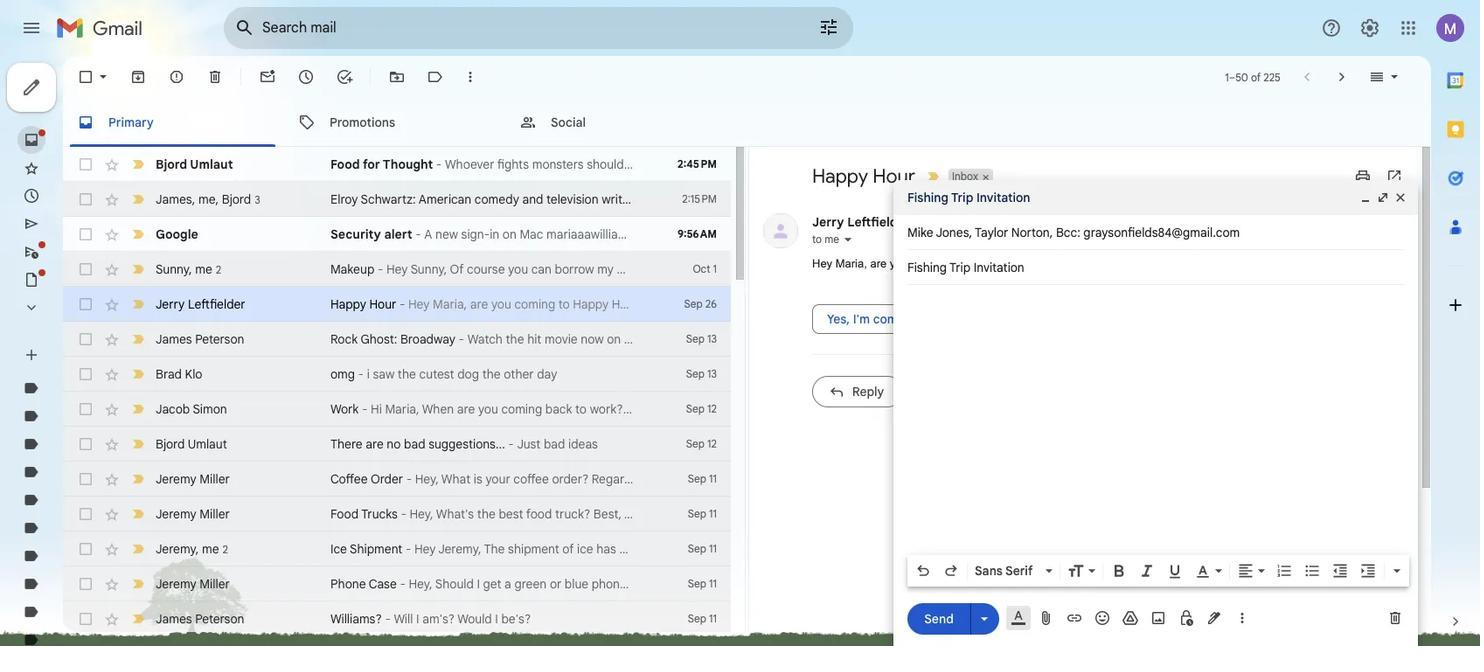 Task type: describe. For each thing, give the bounding box(es) containing it.
primary
[[108, 114, 154, 130]]

1 james from the top
[[156, 191, 192, 207]]

support image
[[1321, 17, 1342, 38]]

james peterson for rock ghost: broadway
[[156, 331, 244, 347]]

jeremy , me 2
[[156, 541, 228, 557]]

schwartz:
[[361, 192, 416, 207]]

0 horizontal spatial 1
[[713, 262, 717, 275]]

rock ghost: broadway - watch the hit movie now on the stage! sep 13
[[331, 331, 717, 347]]

italic ‪(⌘i)‬ image
[[1139, 562, 1156, 580]]

jeremy for hey, what is your coffee order? regards, jeremy
[[156, 471, 197, 487]]

inbox button
[[949, 169, 980, 185]]

food trucks - hey, what's the best food truck? best, jer
[[331, 506, 642, 522]]

happy up show details image
[[812, 164, 869, 188]]

more options image
[[1238, 610, 1248, 627]]

is
[[474, 471, 483, 487]]

13 row from the top
[[63, 567, 731, 602]]

hey inside row
[[408, 296, 430, 312]]

jeremy miller for food trucks - hey, what's the best food truck? best, jer
[[156, 506, 230, 522]]

hour for happy hour - hey maria, are you coming to happy hour?
[[369, 296, 397, 312]]

hey maria, are you coming to happy hour?
[[812, 257, 1031, 270]]

there are no bad suggestions... - just bad ideas
[[331, 436, 598, 452]]

main menu image
[[21, 17, 42, 38]]

toggle split pane mode image
[[1369, 68, 1386, 86]]

5 11 from the top
[[709, 612, 717, 625]]

jeremy miller for phone case - hey, should i get a green or blue phone case? thanks, jer
[[156, 576, 230, 592]]

- right thought
[[436, 157, 442, 172]]

the right on
[[624, 331, 643, 347]]

invitation
[[977, 190, 1031, 206]]

to up movie
[[559, 296, 570, 312]]

food for food trucks - hey, what's the best food truck? best, jer
[[331, 506, 359, 522]]

close image
[[1394, 191, 1408, 205]]

insert photo image
[[1150, 610, 1168, 627]]

11 row from the top
[[63, 497, 731, 532]]

order
[[371, 471, 403, 487]]

reply
[[852, 384, 884, 399]]

pop out image
[[1377, 191, 1391, 205]]

oct
[[693, 262, 711, 275]]

1 vertical spatial jer
[[711, 576, 729, 592]]

james for rock ghost: broadway
[[156, 331, 192, 347]]

miller for food
[[200, 506, 230, 522]]

just
[[517, 436, 541, 452]]

elroy schwartz: american comedy and television writer.
[[331, 192, 636, 207]]

1 horizontal spatial hour?
[[1000, 257, 1031, 270]]

omg
[[331, 366, 355, 382]]

case?
[[630, 576, 663, 592]]

to me
[[812, 233, 840, 246]]

indent less ‪(⌘[)‬ image
[[1332, 562, 1349, 580]]

days
[[1252, 215, 1274, 228]]

peterson for rock ghost: broadway
[[195, 331, 244, 347]]

2:15 pm
[[682, 192, 717, 206]]

- left watch
[[459, 331, 464, 347]]

trucks
[[361, 506, 398, 522]]

food for food for thought -
[[331, 157, 360, 172]]

sans serif
[[975, 563, 1033, 579]]

2 horizontal spatial i
[[495, 611, 498, 627]]

2 for jeremy
[[223, 543, 228, 556]]

row containing jeremy
[[63, 532, 731, 567]]

williams?
[[331, 611, 382, 627]]

hey, for what
[[415, 471, 439, 487]]

umlaut for food
[[190, 157, 233, 172]]

omg - i saw the cutest dog the other day
[[331, 366, 557, 382]]

broadway
[[400, 331, 456, 347]]

jones
[[936, 225, 969, 241]]

brad
[[156, 366, 182, 382]]

food
[[526, 506, 552, 522]]

happy hour
[[812, 164, 916, 188]]

order?
[[552, 471, 589, 487]]

now
[[581, 331, 604, 347]]

settings image
[[1360, 17, 1381, 38]]

miller for phone
[[200, 576, 230, 592]]

saw
[[373, 366, 395, 382]]

(7
[[1240, 215, 1249, 228]]

redo ‪(⌘y)‬ image
[[943, 562, 960, 580]]

to left show details image
[[812, 233, 822, 246]]

225
[[1264, 70, 1281, 84]]

are left no
[[366, 436, 384, 452]]

insert signature image
[[1206, 610, 1224, 627]]

happy hour - hey maria, are you coming to happy hour?
[[331, 296, 645, 312]]

jerry leftfielder < leftforjerrbear344@gmail.com >
[[812, 214, 1067, 230]]

other
[[504, 366, 534, 382]]

1 vertical spatial maria,
[[433, 296, 467, 312]]

food for thought -
[[331, 157, 445, 172]]

when
[[422, 401, 454, 417]]

will
[[394, 611, 413, 627]]

insert files using drive image
[[1122, 610, 1140, 627]]

suggestions...
[[429, 436, 505, 452]]

you for work?
[[478, 401, 498, 417]]

2 sep 11 from the top
[[688, 542, 717, 555]]

mike jones , taylor norton , bcc: graysonfields84@gmail.com
[[908, 225, 1240, 241]]

numbered list ‪(⌘⇧7)‬ image
[[1276, 562, 1293, 580]]

rock
[[331, 331, 358, 347]]

more send options image
[[976, 610, 994, 628]]

ice shipment -
[[331, 541, 414, 557]]

- right case at the bottom of page
[[400, 576, 406, 592]]

2 vertical spatial maria,
[[385, 401, 419, 417]]

case
[[369, 576, 397, 592]]

Not starred checkbox
[[1316, 213, 1334, 231]]

work?
[[590, 401, 623, 417]]

1 sep 11 from the top
[[688, 507, 717, 520]]

am's?
[[423, 611, 455, 627]]

ghost:
[[361, 331, 397, 347]]

taylor
[[975, 225, 1009, 241]]

sep inside cell
[[1131, 215, 1150, 228]]

jeremy for hey, what's the best food truck? best, jer
[[156, 506, 197, 522]]

- right alert at top
[[416, 227, 421, 242]]

12 inside work - hi maria, when are you coming back to work? best, jacob sep 12
[[708, 402, 717, 415]]

ideas
[[568, 436, 598, 452]]

bjord for there are no bad suggestions... - just bad ideas
[[156, 436, 185, 452]]

coffee
[[514, 471, 549, 487]]

1 vertical spatial hour?
[[612, 296, 645, 312]]

norton
[[1012, 225, 1050, 241]]

leftfielder for jerry leftfielder
[[188, 296, 245, 312]]

there
[[331, 436, 363, 452]]

4 11 from the top
[[709, 577, 717, 590]]

1 vertical spatial bjord
[[222, 191, 251, 207]]

2 jacob from the left
[[657, 401, 691, 417]]

james , me , bjord 3
[[156, 191, 260, 207]]

watch
[[468, 331, 503, 347]]

leftfielder for jerry leftfielder < leftforjerrbear344@gmail.com >
[[848, 214, 910, 230]]

mike
[[908, 225, 934, 241]]

- left i
[[358, 366, 364, 382]]

delete image
[[206, 68, 224, 86]]

bjord umlaut for food
[[156, 157, 233, 172]]

older image
[[1334, 68, 1351, 86]]

the left hit
[[506, 331, 524, 347]]

1 miller from the top
[[200, 471, 230, 487]]

green
[[515, 576, 547, 592]]

yes, i'm coming. button
[[812, 304, 934, 334]]

brad klo
[[156, 366, 202, 382]]

- right shipment
[[406, 541, 411, 557]]

toggle confidential mode image
[[1178, 610, 1196, 627]]

happy up now
[[573, 296, 609, 312]]

0 vertical spatial maria,
[[836, 257, 867, 270]]

comedy
[[475, 192, 519, 207]]

coffee order - hey, what is your coffee order? regards, jeremy sep 11
[[331, 471, 717, 487]]

send button
[[908, 603, 971, 635]]

0 horizontal spatial jer
[[624, 506, 642, 522]]

sep inside rock ghost: broadway - watch the hit movie now on the stage! sep 13
[[686, 332, 705, 345]]

promotions
[[330, 114, 395, 130]]

back
[[546, 401, 572, 417]]

what
[[442, 471, 471, 487]]

me for james
[[198, 191, 216, 207]]

sans
[[975, 563, 1003, 579]]

2023,
[[1169, 215, 1196, 228]]

coming.
[[873, 311, 919, 327]]

security
[[331, 227, 381, 242]]

archive image
[[129, 68, 147, 86]]

2 12 from the top
[[708, 437, 717, 450]]

1 horizontal spatial hey
[[812, 257, 833, 270]]

insert emoji ‪(⌘⇧2)‬ image
[[1094, 610, 1112, 627]]

jerry leftfielder
[[156, 296, 245, 312]]

day
[[537, 366, 557, 382]]

11 inside coffee order - hey, what is your coffee order? regards, jeremy sep 11
[[709, 472, 717, 485]]

coffee
[[331, 471, 368, 487]]

- right makeup
[[378, 261, 383, 277]]

the left best
[[477, 506, 496, 522]]

me for jeremy
[[202, 541, 219, 557]]

sunny
[[156, 261, 189, 277]]

bcc:
[[1056, 225, 1081, 241]]

happy down taylor
[[964, 257, 997, 270]]

cutest
[[419, 366, 454, 382]]

a
[[505, 576, 511, 592]]

search mail image
[[229, 12, 261, 44]]

attach files image
[[1038, 610, 1056, 627]]

3
[[255, 193, 260, 206]]

formatting options toolbar
[[908, 555, 1410, 587]]

stage!
[[646, 331, 680, 347]]

1 horizontal spatial i
[[477, 576, 480, 592]]



Task type: locate. For each thing, give the bounding box(es) containing it.
hour for happy hour
[[873, 164, 916, 188]]

1 vertical spatial james
[[156, 331, 192, 347]]

0 vertical spatial bjord
[[156, 157, 187, 172]]

jeremy miller
[[156, 471, 230, 487], [156, 506, 230, 522], [156, 576, 230, 592]]

bjord umlaut
[[156, 157, 233, 172], [156, 436, 227, 452]]

jeremy for hey, should i get a green or blue phone case? thanks, jer
[[156, 576, 197, 592]]

blue
[[565, 576, 589, 592]]

are up watch
[[470, 296, 488, 312]]

12 row from the top
[[63, 532, 731, 567]]

row up schwartz:
[[63, 147, 731, 182]]

1 vertical spatial leftfielder
[[188, 296, 245, 312]]

sep 26
[[684, 297, 717, 310]]

Message Body text field
[[908, 294, 1405, 550]]

4 sep 11 from the top
[[688, 612, 717, 625]]

0 horizontal spatial 2
[[216, 263, 221, 276]]

coming down other
[[502, 401, 542, 417]]

2 13 from the top
[[708, 367, 717, 380]]

None checkbox
[[77, 191, 94, 208], [77, 226, 94, 243], [77, 261, 94, 278], [77, 296, 94, 313], [77, 331, 94, 348], [77, 366, 94, 383], [77, 401, 94, 418], [77, 471, 94, 488], [77, 540, 94, 558], [77, 575, 94, 593], [77, 610, 94, 628], [77, 191, 94, 208], [77, 226, 94, 243], [77, 261, 94, 278], [77, 296, 94, 313], [77, 331, 94, 348], [77, 366, 94, 383], [77, 401, 94, 418], [77, 471, 94, 488], [77, 540, 94, 558], [77, 575, 94, 593], [77, 610, 94, 628]]

1 peterson from the top
[[195, 331, 244, 347]]

0 vertical spatial hour?
[[1000, 257, 1031, 270]]

- right the trucks
[[401, 506, 407, 522]]

0 horizontal spatial jacob
[[156, 401, 190, 417]]

hey, left should
[[409, 576, 433, 592]]

- left will
[[385, 611, 391, 627]]

tab list
[[1432, 56, 1481, 583], [63, 98, 1432, 147]]

row up alert at top
[[63, 182, 731, 217]]

1 horizontal spatial leftfielder
[[848, 214, 910, 230]]

0 horizontal spatial hour
[[369, 296, 397, 312]]

1 horizontal spatial hour
[[873, 164, 916, 188]]

1 vertical spatial miller
[[200, 506, 230, 522]]

hey, for should
[[409, 576, 433, 592]]

2 vertical spatial bjord
[[156, 436, 185, 452]]

happy down makeup
[[331, 296, 366, 312]]

me for sunny
[[195, 261, 212, 277]]

peterson for williams?
[[195, 611, 244, 627]]

1 horizontal spatial best,
[[626, 401, 655, 417]]

i
[[367, 366, 370, 382]]

yes, i'm coming.
[[827, 311, 919, 327]]

i
[[477, 576, 480, 592], [416, 611, 419, 627], [495, 611, 498, 627]]

0 vertical spatial james
[[156, 191, 192, 207]]

row up will
[[63, 567, 731, 602]]

jer down the regards,
[[624, 506, 642, 522]]

2 peterson from the top
[[195, 611, 244, 627]]

- left the just
[[508, 436, 514, 452]]

bjord umlaut for there
[[156, 436, 227, 452]]

0 vertical spatial coming
[[912, 257, 948, 270]]

hey, for what's
[[410, 506, 433, 522]]

2 vertical spatial jeremy miller
[[156, 576, 230, 592]]

indent more ‪(⌘])‬ image
[[1360, 562, 1377, 580]]

peterson down jerry leftfielder
[[195, 331, 244, 347]]

jerry for jerry leftfielder < leftforjerrbear344@gmail.com >
[[812, 214, 845, 230]]

best, right work?
[[626, 401, 655, 417]]

0 vertical spatial jeremy miller
[[156, 471, 230, 487]]

james peterson
[[156, 331, 244, 347], [156, 611, 244, 627]]

bjord down primary tab
[[156, 157, 187, 172]]

williams? - will i am's? would i be's?
[[331, 611, 531, 627]]

what's
[[436, 506, 474, 522]]

1 11 from the top
[[709, 472, 717, 485]]

0 vertical spatial bjord umlaut
[[156, 157, 233, 172]]

makeup
[[331, 261, 375, 277]]

miller down jeremy , me 2
[[200, 576, 230, 592]]

0 horizontal spatial i
[[416, 611, 419, 627]]

row up order
[[63, 427, 731, 462]]

report spam image
[[168, 68, 185, 86]]

3 sep 11 from the top
[[688, 577, 717, 590]]

umlaut up the james , me , bjord 3
[[190, 157, 233, 172]]

2 miller from the top
[[200, 506, 230, 522]]

9 row from the top
[[63, 427, 731, 462]]

7 row from the top
[[63, 357, 731, 392]]

undo ‪(⌘z)‬ image
[[915, 562, 932, 580]]

sep 12
[[686, 437, 717, 450]]

bjord for food for thought -
[[156, 157, 187, 172]]

advanced search options image
[[812, 10, 847, 45]]

bad right no
[[404, 436, 426, 452]]

maria,
[[836, 257, 867, 270], [433, 296, 467, 312], [385, 401, 419, 417]]

1 vertical spatial umlaut
[[188, 436, 227, 452]]

are right when
[[457, 401, 475, 417]]

1 horizontal spatial 2
[[223, 543, 228, 556]]

food left the trucks
[[331, 506, 359, 522]]

1 vertical spatial peterson
[[195, 611, 244, 627]]

and
[[522, 192, 544, 207]]

jacob up sep 12
[[657, 401, 691, 417]]

graysonfields84@gmail.com
[[1084, 225, 1240, 241]]

sep 26, 2023, 5:00 pm (7 days ago) cell
[[1131, 213, 1299, 231]]

0 vertical spatial leftfielder
[[848, 214, 910, 230]]

hey down to me
[[812, 257, 833, 270]]

to right the back
[[576, 401, 587, 417]]

0 vertical spatial you
[[890, 257, 909, 270]]

>
[[1062, 215, 1067, 228]]

0 horizontal spatial maria,
[[385, 401, 419, 417]]

james peterson down jerry leftfielder
[[156, 331, 244, 347]]

bold ‪(⌘b)‬ image
[[1111, 562, 1128, 580]]

2 jeremy miller from the top
[[156, 506, 230, 522]]

you for hour?
[[491, 296, 512, 312]]

2:45 pm
[[678, 157, 717, 171]]

0 vertical spatial hey
[[812, 257, 833, 270]]

or
[[550, 576, 562, 592]]

1
[[1225, 70, 1229, 84], [713, 262, 717, 275]]

1 vertical spatial you
[[491, 296, 512, 312]]

0 vertical spatial food
[[331, 157, 360, 172]]

1 horizontal spatial bad
[[544, 436, 565, 452]]

sep 11 up thanks, on the bottom left of the page
[[688, 542, 717, 555]]

your
[[486, 471, 510, 487]]

miller up jeremy , me 2
[[200, 506, 230, 522]]

1 vertical spatial james peterson
[[156, 611, 244, 627]]

sep 26, 2023, 5:00 pm (7 days ago)
[[1131, 215, 1299, 228]]

the right dog
[[482, 366, 501, 382]]

work
[[331, 401, 359, 417]]

1 vertical spatial jerry
[[156, 296, 185, 312]]

elroy schwartz: american comedy and television writer. link
[[331, 191, 636, 208]]

1 vertical spatial hey
[[408, 296, 430, 312]]

bad right the just
[[544, 436, 565, 452]]

1 vertical spatial 13
[[708, 367, 717, 380]]

coming for hour?
[[515, 296, 556, 312]]

you up watch
[[491, 296, 512, 312]]

snooze image
[[297, 68, 315, 86]]

jerry for jerry leftfielder
[[156, 296, 185, 312]]

3 miller from the top
[[200, 576, 230, 592]]

0 vertical spatial peterson
[[195, 331, 244, 347]]

oct 1
[[693, 262, 717, 275]]

2 food from the top
[[331, 506, 359, 522]]

2 james peterson from the top
[[156, 611, 244, 627]]

miller down simon at the bottom
[[200, 471, 230, 487]]

television
[[547, 192, 599, 207]]

1 horizontal spatial 1
[[1225, 70, 1229, 84]]

0 vertical spatial jerry
[[812, 214, 845, 230]]

- up broadway
[[400, 296, 405, 312]]

sep inside coffee order - hey, what is your coffee order? regards, jeremy sep 11
[[688, 472, 707, 485]]

to down jones
[[951, 257, 961, 270]]

2 bjord umlaut from the top
[[156, 436, 227, 452]]

for
[[363, 157, 380, 172]]

makeup -
[[331, 261, 387, 277]]

hour?
[[1000, 257, 1031, 270], [612, 296, 645, 312]]

2 vertical spatial miller
[[200, 576, 230, 592]]

5:00 pm
[[1198, 215, 1237, 228]]

1 jeremy miller from the top
[[156, 471, 230, 487]]

james up brad
[[156, 331, 192, 347]]

yes,
[[827, 311, 850, 327]]

2 horizontal spatial maria,
[[836, 257, 867, 270]]

0 vertical spatial miller
[[200, 471, 230, 487]]

0 horizontal spatial jerry
[[156, 296, 185, 312]]

row up no
[[63, 392, 731, 427]]

sunny , me 2
[[156, 261, 221, 277]]

jacob simon
[[156, 401, 227, 417]]

leftfielder up show details image
[[848, 214, 910, 230]]

6 row from the top
[[63, 322, 731, 357]]

tab list containing primary
[[63, 98, 1432, 147]]

1 vertical spatial 12
[[708, 437, 717, 450]]

hey up broadway
[[408, 296, 430, 312]]

5 row from the top
[[63, 287, 731, 322]]

1 bjord umlaut from the top
[[156, 157, 233, 172]]

0 vertical spatial umlaut
[[190, 157, 233, 172]]

insert link ‪(⌘k)‬ image
[[1066, 610, 1084, 627]]

reply link
[[812, 376, 903, 407]]

social tab
[[506, 98, 726, 147]]

work - hi maria, when are you coming back to work? best, jacob sep 12
[[331, 401, 717, 417]]

jerry leftfielder cell
[[812, 214, 1067, 230]]

get
[[483, 576, 502, 592]]

umlaut for there
[[188, 436, 227, 452]]

12
[[708, 402, 717, 415], [708, 437, 717, 450]]

phone
[[592, 576, 627, 592]]

14 row from the top
[[63, 602, 731, 637]]

jerry up to me
[[812, 214, 845, 230]]

are
[[871, 257, 887, 270], [470, 296, 488, 312], [457, 401, 475, 417], [366, 436, 384, 452]]

coming
[[912, 257, 948, 270], [515, 296, 556, 312], [502, 401, 542, 417]]

fishing trip invitation
[[908, 190, 1031, 206]]

maria, right 'hi'
[[385, 401, 419, 417]]

0 vertical spatial hey,
[[415, 471, 439, 487]]

no
[[387, 436, 401, 452]]

row up ghost:
[[63, 287, 731, 322]]

writer.
[[602, 192, 636, 207]]

1 vertical spatial coming
[[515, 296, 556, 312]]

2 row from the top
[[63, 182, 731, 217]]

1 vertical spatial food
[[331, 506, 359, 522]]

maria, down show details image
[[836, 257, 867, 270]]

1 right oct
[[713, 262, 717, 275]]

0 horizontal spatial bad
[[404, 436, 426, 452]]

james for williams?
[[156, 611, 192, 627]]

0 horizontal spatial hour?
[[612, 296, 645, 312]]

0 horizontal spatial hey
[[408, 296, 430, 312]]

row containing brad klo
[[63, 357, 731, 392]]

3 11 from the top
[[709, 542, 717, 555]]

i'm
[[853, 311, 870, 327]]

1 horizontal spatial jer
[[711, 576, 729, 592]]

50
[[1236, 70, 1249, 84]]

primary tab
[[63, 98, 282, 147]]

jacob down brad
[[156, 401, 190, 417]]

1 vertical spatial jeremy miller
[[156, 506, 230, 522]]

1 vertical spatial bjord umlaut
[[156, 436, 227, 452]]

hour up ghost:
[[369, 296, 397, 312]]

8 row from the top
[[63, 392, 731, 427]]

row down alert at top
[[63, 252, 731, 287]]

you
[[890, 257, 909, 270], [491, 296, 512, 312], [478, 401, 498, 417]]

jer right thanks, on the bottom left of the page
[[711, 576, 729, 592]]

row down no
[[63, 462, 731, 497]]

add to tasks image
[[336, 68, 353, 86]]

2 for sunny
[[216, 263, 221, 276]]

ago)
[[1277, 215, 1299, 228]]

0 horizontal spatial leftfielder
[[188, 296, 245, 312]]

1 horizontal spatial maria,
[[433, 296, 467, 312]]

underline ‪(⌘u)‬ image
[[1167, 563, 1184, 581]]

james peterson down jeremy , me 2
[[156, 611, 244, 627]]

gmail image
[[56, 10, 151, 45]]

sep inside work - hi maria, when are you coming back to work? best, jacob sep 12
[[686, 402, 705, 415]]

2 vertical spatial james
[[156, 611, 192, 627]]

phone
[[331, 576, 366, 592]]

1 bad from the left
[[404, 436, 426, 452]]

hour? up on
[[612, 296, 645, 312]]

1 horizontal spatial jacob
[[657, 401, 691, 417]]

2 vertical spatial coming
[[502, 401, 542, 417]]

american
[[419, 192, 472, 207]]

4 row from the top
[[63, 252, 731, 287]]

would
[[458, 611, 492, 627]]

bulleted list ‪(⌘⇧8)‬ image
[[1304, 562, 1321, 580]]

2 vertical spatial hey,
[[409, 576, 433, 592]]

on
[[607, 331, 621, 347]]

1 vertical spatial hey,
[[410, 506, 433, 522]]

james
[[156, 191, 192, 207], [156, 331, 192, 347], [156, 611, 192, 627]]

hour
[[873, 164, 916, 188], [369, 296, 397, 312]]

row containing sunny
[[63, 252, 731, 287]]

1 12 from the top
[[708, 402, 717, 415]]

navigation
[[0, 56, 210, 646]]

row
[[63, 147, 731, 182], [63, 182, 731, 217], [63, 217, 731, 252], [63, 252, 731, 287], [63, 287, 731, 322], [63, 322, 731, 357], [63, 357, 731, 392], [63, 392, 731, 427], [63, 427, 731, 462], [63, 462, 731, 497], [63, 497, 731, 532], [63, 532, 731, 567], [63, 567, 731, 602], [63, 602, 731, 637]]

- left 'hi'
[[362, 401, 368, 417]]

row containing james
[[63, 182, 731, 217]]

maria, up broadway
[[433, 296, 467, 312]]

2 bad from the left
[[544, 436, 565, 452]]

row up case at the bottom of page
[[63, 532, 731, 567]]

9:56 am
[[678, 227, 717, 241]]

sep 11 down sep 12
[[688, 507, 717, 520]]

hour? down norton
[[1000, 257, 1031, 270]]

jeremy
[[156, 471, 197, 487], [643, 471, 684, 487], [156, 506, 197, 522], [156, 541, 196, 557], [156, 576, 197, 592]]

1 vertical spatial 2
[[223, 543, 228, 556]]

social
[[551, 114, 586, 130]]

umlaut
[[190, 157, 233, 172], [188, 436, 227, 452]]

inbox
[[952, 170, 979, 183]]

jerry
[[812, 214, 845, 230], [156, 296, 185, 312]]

sep 11 down thanks, on the bottom left of the page
[[688, 612, 717, 625]]

james peterson for williams?
[[156, 611, 244, 627]]

26
[[706, 297, 717, 310]]

0 vertical spatial jer
[[624, 506, 642, 522]]

i left be's?
[[495, 611, 498, 627]]

row down order
[[63, 497, 731, 532]]

jerry down sunny
[[156, 296, 185, 312]]

1 food from the top
[[331, 157, 360, 172]]

1 vertical spatial best,
[[594, 506, 622, 522]]

show details image
[[843, 234, 854, 245]]

26,
[[1152, 215, 1167, 228]]

3 james from the top
[[156, 611, 192, 627]]

- right order
[[406, 471, 412, 487]]

1 james peterson from the top
[[156, 331, 244, 347]]

row containing jacob simon
[[63, 392, 731, 427]]

None search field
[[224, 7, 854, 49]]

are up "yes, i'm coming."
[[871, 257, 887, 270]]

row down schwartz:
[[63, 217, 731, 252]]

james up google
[[156, 191, 192, 207]]

hour up fishing
[[873, 164, 916, 188]]

1 vertical spatial hour
[[369, 296, 397, 312]]

row containing jerry leftfielder
[[63, 287, 731, 322]]

1 row from the top
[[63, 147, 731, 182]]

row containing google
[[63, 217, 731, 252]]

13 inside rock ghost: broadway - watch the hit movie now on the stage! sep 13
[[708, 332, 717, 345]]

1 horizontal spatial jerry
[[812, 214, 845, 230]]

bjord left 3
[[222, 191, 251, 207]]

1 13 from the top
[[708, 332, 717, 345]]

10 row from the top
[[63, 462, 731, 497]]

i right will
[[416, 611, 419, 627]]

best, right truck?
[[594, 506, 622, 522]]

alert
[[384, 227, 413, 242]]

coming up hit
[[515, 296, 556, 312]]

umlaut down simon at the bottom
[[188, 436, 227, 452]]

0 vertical spatial james peterson
[[156, 331, 244, 347]]

3 jeremy miller from the top
[[156, 576, 230, 592]]

promotions tab
[[284, 98, 505, 147]]

peterson down jeremy , me 2
[[195, 611, 244, 627]]

coming down mike
[[912, 257, 948, 270]]

2 james from the top
[[156, 331, 192, 347]]

0 vertical spatial 13
[[708, 332, 717, 345]]

bjord umlaut down the jacob simon
[[156, 436, 227, 452]]

row down case at the bottom of page
[[63, 602, 731, 637]]

sep 11 right case?
[[688, 577, 717, 590]]

the right saw
[[398, 366, 416, 382]]

more formatting options image
[[1389, 562, 1406, 580]]

sans serif option
[[972, 562, 1042, 580]]

1 50 of 225
[[1225, 70, 1281, 84]]

coming for work?
[[502, 401, 542, 417]]

sep 11
[[688, 507, 717, 520], [688, 542, 717, 555], [688, 577, 717, 590], [688, 612, 717, 625]]

leftfielder down the sunny , me 2 at the top left of page
[[188, 296, 245, 312]]

miller
[[200, 471, 230, 487], [200, 506, 230, 522], [200, 576, 230, 592]]

0 vertical spatial 2
[[216, 263, 221, 276]]

hey, left what
[[415, 471, 439, 487]]

truck?
[[555, 506, 591, 522]]

2 11 from the top
[[709, 507, 717, 520]]

0 horizontal spatial best,
[[594, 506, 622, 522]]

to
[[812, 233, 822, 246], [951, 257, 961, 270], [559, 296, 570, 312], [576, 401, 587, 417]]

bjord down the jacob simon
[[156, 436, 185, 452]]

3 row from the top
[[63, 217, 731, 252]]

bjord umlaut up the james , me , bjord 3
[[156, 157, 233, 172]]

0 vertical spatial 1
[[1225, 70, 1229, 84]]

Search mail text field
[[262, 19, 770, 37]]

1 jacob from the left
[[156, 401, 190, 417]]

fishing trip invitation dialog
[[894, 180, 1419, 646]]

0 vertical spatial best,
[[626, 401, 655, 417]]

leftforjerrbear344@gmail.com
[[918, 215, 1062, 228]]

best,
[[626, 401, 655, 417], [594, 506, 622, 522]]

2 inside jeremy , me 2
[[223, 543, 228, 556]]

jerry inside row
[[156, 296, 185, 312]]

hey, left 'what's'
[[410, 506, 433, 522]]

0 vertical spatial hour
[[873, 164, 916, 188]]

None checkbox
[[77, 68, 94, 86], [77, 156, 94, 173], [77, 436, 94, 453], [77, 506, 94, 523], [77, 68, 94, 86], [77, 156, 94, 173], [77, 436, 94, 453], [77, 506, 94, 523]]

2 vertical spatial you
[[478, 401, 498, 417]]

best
[[499, 506, 523, 522]]

should
[[435, 576, 474, 592]]

shipment
[[350, 541, 403, 557]]

Subject field
[[908, 259, 1405, 276]]

james down jeremy , me 2
[[156, 611, 192, 627]]

happy hour main content
[[63, 56, 1432, 646]]

hit
[[527, 331, 542, 347]]

i left get
[[477, 576, 480, 592]]

discard draft ‪(⌘⇧d)‬ image
[[1387, 610, 1405, 627]]

jacob
[[156, 401, 190, 417], [657, 401, 691, 417]]

peterson
[[195, 331, 244, 347], [195, 611, 244, 627]]

you down mike
[[890, 257, 909, 270]]

1 vertical spatial 1
[[713, 262, 717, 275]]

2 inside the sunny , me 2
[[216, 263, 221, 276]]

0 vertical spatial 12
[[708, 402, 717, 415]]

you down dog
[[478, 401, 498, 417]]

row up saw
[[63, 322, 731, 357]]

1 left 50
[[1225, 70, 1229, 84]]

food left for
[[331, 157, 360, 172]]

minimize image
[[1359, 191, 1373, 205]]



Task type: vqa. For each thing, say whether or not it's contained in the screenshot.


